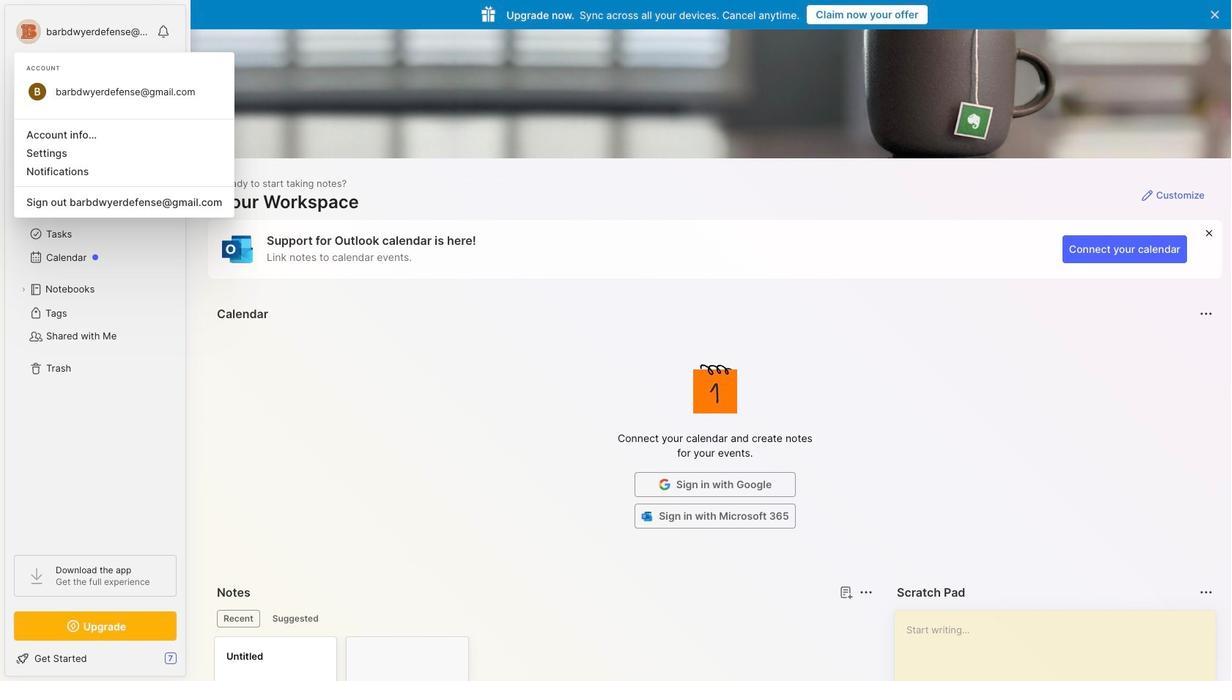 Task type: describe. For each thing, give the bounding box(es) containing it.
0 vertical spatial more actions field
[[1196, 303, 1217, 324]]

none search field inside main element
[[40, 73, 163, 90]]

Account field
[[14, 17, 150, 46]]

main element
[[0, 0, 191, 681]]

0 horizontal spatial more actions field
[[856, 582, 877, 603]]

dropdown list menu
[[15, 113, 234, 211]]

more actions image
[[858, 584, 875, 601]]

1 tab from the left
[[217, 610, 260, 628]]



Task type: vqa. For each thing, say whether or not it's contained in the screenshot.
tab
yes



Task type: locate. For each thing, give the bounding box(es) containing it.
None search field
[[40, 73, 163, 90]]

tab
[[217, 610, 260, 628], [266, 610, 325, 628]]

tree inside main element
[[5, 143, 185, 542]]

0 horizontal spatial tab
[[217, 610, 260, 628]]

Search text field
[[40, 75, 163, 89]]

click to collapse image
[[185, 654, 196, 671]]

row group
[[214, 636, 478, 681]]

2 tab from the left
[[266, 610, 325, 628]]

1 horizontal spatial more actions field
[[1196, 303, 1217, 324]]

1 horizontal spatial tab
[[266, 610, 325, 628]]

expand notebooks image
[[19, 285, 28, 294]]

Start writing… text field
[[907, 611, 1215, 681]]

tree
[[5, 143, 185, 542]]

1 vertical spatial more actions field
[[856, 582, 877, 603]]

More actions field
[[1196, 303, 1217, 324], [856, 582, 877, 603]]

tab list
[[217, 610, 871, 628]]

Help and Learning task checklist field
[[5, 647, 185, 670]]



